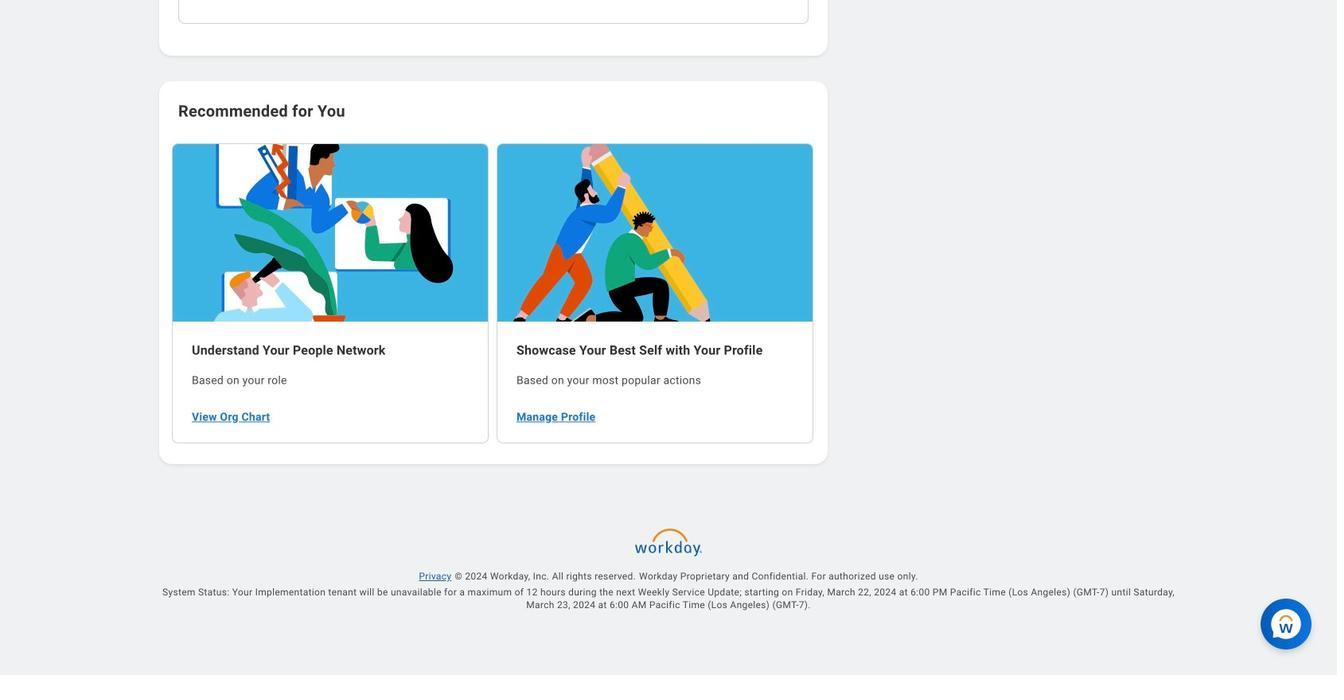 Task type: vqa. For each thing, say whether or not it's contained in the screenshot.
list
yes



Task type: locate. For each thing, give the bounding box(es) containing it.
footer
[[134, 521, 1204, 675]]

list
[[172, 142, 816, 445]]

workday assistant region
[[1262, 593, 1319, 650]]



